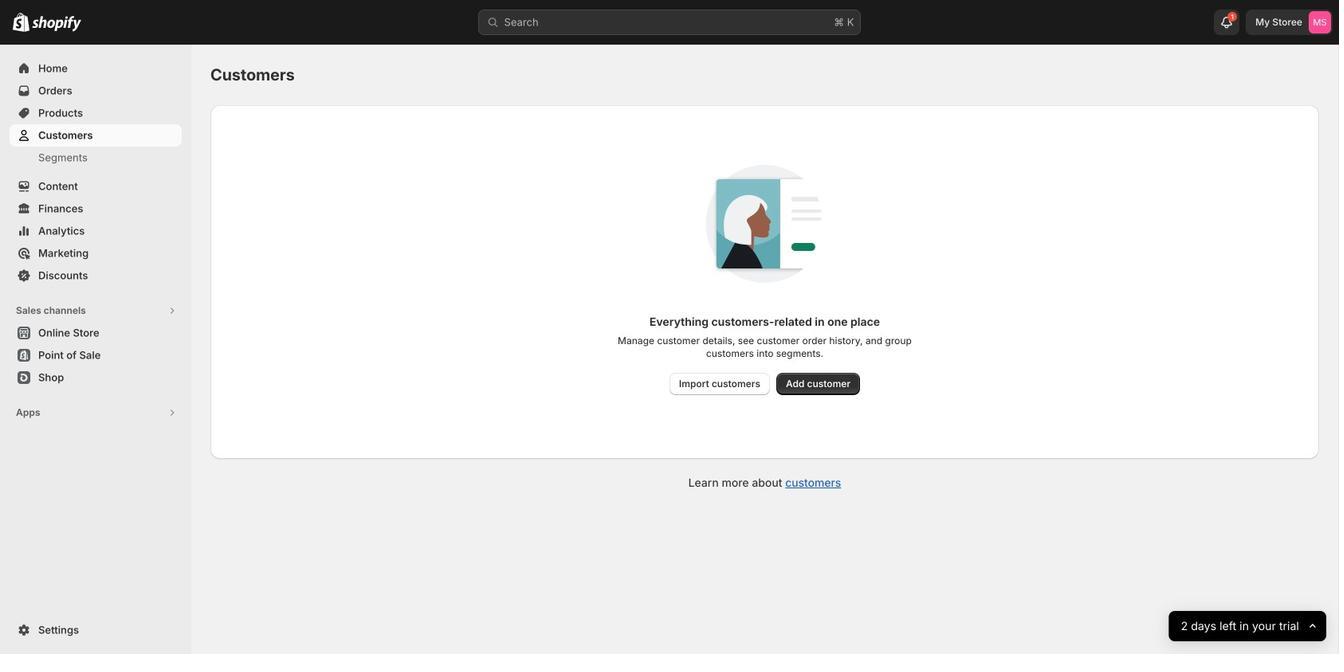Task type: locate. For each thing, give the bounding box(es) containing it.
my storee image
[[1309, 11, 1331, 33]]

shopify image
[[32, 16, 81, 32]]

shopify image
[[13, 13, 29, 32]]



Task type: vqa. For each thing, say whether or not it's contained in the screenshot.
left Shopify image
yes



